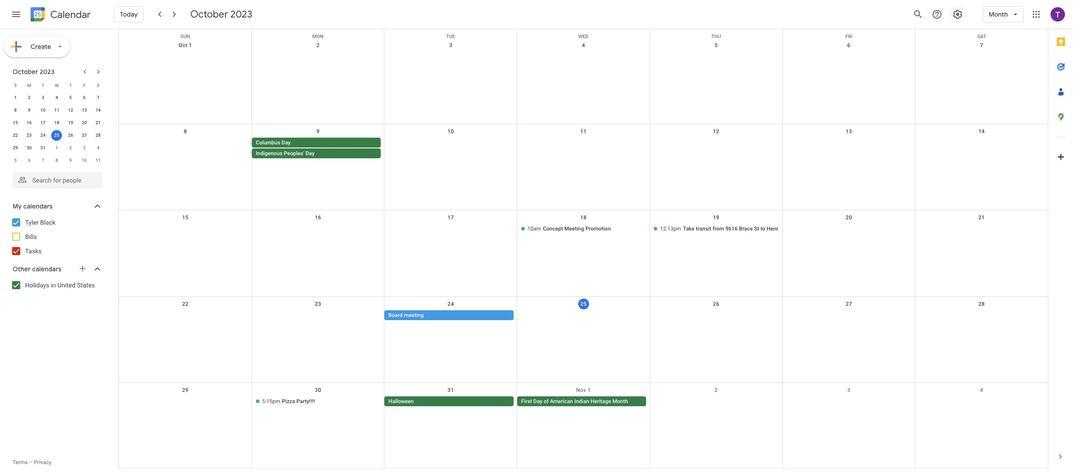 Task type: vqa. For each thing, say whether or not it's contained in the screenshot.
top "14"
yes



Task type: locate. For each thing, give the bounding box(es) containing it.
8
[[14, 108, 17, 113], [184, 129, 187, 135], [56, 158, 58, 163]]

2 horizontal spatial 5
[[715, 42, 718, 49]]

0 horizontal spatial 17
[[40, 120, 46, 125]]

1 horizontal spatial october 2023
[[190, 8, 252, 21]]

0 horizontal spatial 31
[[40, 146, 46, 150]]

november 11 element
[[93, 155, 104, 166]]

t left w
[[42, 83, 44, 88]]

3 inside november 3 element
[[83, 146, 86, 150]]

24 up board meeting button
[[448, 301, 454, 307]]

my calendars
[[13, 203, 53, 211]]

7 down 31 element
[[42, 158, 44, 163]]

None search field
[[0, 169, 111, 189]]

0 horizontal spatial 14
[[96, 108, 101, 113]]

5 down 29 element
[[14, 158, 17, 163]]

1 horizontal spatial 17
[[448, 215, 454, 221]]

17
[[40, 120, 46, 125], [448, 215, 454, 221]]

13 inside row group
[[82, 108, 87, 113]]

1 vertical spatial 31
[[448, 388, 454, 394]]

0 horizontal spatial 24
[[40, 133, 46, 138]]

my
[[13, 203, 22, 211]]

22 inside 'element'
[[13, 133, 18, 138]]

16
[[27, 120, 32, 125], [315, 215, 321, 221]]

1 horizontal spatial 15
[[182, 215, 189, 221]]

0 vertical spatial 31
[[40, 146, 46, 150]]

1 horizontal spatial t
[[69, 83, 72, 88]]

7 down sat
[[980, 42, 984, 49]]

0 horizontal spatial 15
[[13, 120, 18, 125]]

0 vertical spatial 17
[[40, 120, 46, 125]]

5 up 12 element
[[69, 95, 72, 100]]

0 vertical spatial 6
[[848, 42, 851, 49]]

fri
[[846, 34, 853, 40]]

20
[[82, 120, 87, 125], [846, 215, 852, 221]]

1 vertical spatial 14
[[979, 129, 985, 135]]

31 inside october 2023 grid
[[40, 146, 46, 150]]

9 for sun
[[317, 129, 320, 135]]

31
[[40, 146, 46, 150], [448, 388, 454, 394]]

0 horizontal spatial 19
[[68, 120, 73, 125]]

31 down 24 element
[[40, 146, 46, 150]]

month right heritage in the bottom of the page
[[613, 399, 628, 405]]

8 for sun
[[184, 129, 187, 135]]

7 inside grid
[[980, 42, 984, 49]]

0 vertical spatial 14
[[96, 108, 101, 113]]

1 vertical spatial 5
[[69, 95, 72, 100]]

cell
[[119, 138, 252, 160], [252, 138, 385, 160], [385, 138, 517, 160], [517, 138, 650, 160], [783, 138, 916, 160], [916, 138, 1048, 160], [119, 224, 252, 235], [252, 224, 385, 235], [385, 224, 517, 235], [783, 224, 916, 235], [916, 224, 1048, 235], [252, 311, 385, 321], [517, 311, 650, 321], [783, 311, 916, 321], [119, 397, 252, 408], [783, 397, 916, 408]]

0 vertical spatial month
[[989, 10, 1008, 18]]

privacy
[[34, 460, 51, 466]]

19 up from on the right top of the page
[[713, 215, 720, 221]]

holidays in united states
[[25, 282, 95, 289]]

29 element
[[10, 143, 21, 154]]

1 horizontal spatial 14
[[979, 129, 985, 135]]

calendars inside 'dropdown button'
[[32, 265, 62, 274]]

s right f
[[97, 83, 100, 88]]

11 for october 2023
[[54, 108, 59, 113]]

10 inside november 10 element
[[82, 158, 87, 163]]

2 vertical spatial 11
[[96, 158, 101, 163]]

other calendars button
[[2, 262, 111, 277]]

0 vertical spatial 27
[[82, 133, 87, 138]]

30 element
[[24, 143, 35, 154]]

calendars
[[23, 203, 53, 211], [32, 265, 62, 274]]

10 element
[[38, 105, 48, 116]]

29 for 1
[[13, 146, 18, 150]]

row group
[[9, 92, 105, 167]]

17 element
[[38, 118, 48, 128]]

0 horizontal spatial 6
[[28, 158, 30, 163]]

0 vertical spatial 26
[[68, 133, 73, 138]]

0 vertical spatial 2023
[[230, 8, 252, 21]]

1 horizontal spatial 8
[[56, 158, 58, 163]]

0 vertical spatial 8
[[14, 108, 17, 113]]

1 vertical spatial 9
[[317, 129, 320, 135]]

create
[[31, 43, 51, 51]]

1 vertical spatial 18
[[580, 215, 587, 221]]

6
[[848, 42, 851, 49], [83, 95, 86, 100], [28, 158, 30, 163]]

27
[[82, 133, 87, 138], [846, 301, 852, 307]]

0 horizontal spatial 27
[[82, 133, 87, 138]]

2 horizontal spatial 7
[[980, 42, 984, 49]]

1 vertical spatial 23
[[315, 301, 321, 307]]

30 inside october 2023 grid
[[27, 146, 32, 150]]

25, today element
[[51, 130, 62, 141]]

october up the oct 1
[[190, 8, 228, 21]]

1 horizontal spatial 25
[[580, 301, 587, 307]]

day up peoples'
[[282, 140, 291, 146]]

21
[[96, 120, 101, 125], [979, 215, 985, 221]]

14 for october 2023
[[96, 108, 101, 113]]

1 horizontal spatial 23
[[315, 301, 321, 307]]

columbus day button
[[252, 138, 381, 148]]

5
[[715, 42, 718, 49], [69, 95, 72, 100], [14, 158, 17, 163]]

1 horizontal spatial 9
[[69, 158, 72, 163]]

15
[[13, 120, 18, 125], [182, 215, 189, 221]]

1 vertical spatial 22
[[182, 301, 189, 307]]

2023
[[230, 8, 252, 21], [40, 68, 55, 76]]

18 element
[[51, 118, 62, 128]]

calendar
[[50, 8, 91, 21]]

2 horizontal spatial 8
[[184, 129, 187, 135]]

0 horizontal spatial 20
[[82, 120, 87, 125]]

1 horizontal spatial 31
[[448, 388, 454, 394]]

11 element
[[51, 105, 62, 116]]

1 horizontal spatial month
[[989, 10, 1008, 18]]

30
[[27, 146, 32, 150], [315, 388, 321, 394]]

1 horizontal spatial 16
[[315, 215, 321, 221]]

november 3 element
[[79, 143, 90, 154]]

settings menu image
[[953, 9, 963, 20]]

1 horizontal spatial day
[[306, 151, 315, 157]]

2 horizontal spatial 6
[[848, 42, 851, 49]]

12:13pm
[[660, 226, 681, 232]]

29 for nov 1
[[182, 388, 189, 394]]

create button
[[4, 36, 70, 57]]

6 down the 30 element at the left of page
[[28, 158, 30, 163]]

1 horizontal spatial 6
[[83, 95, 86, 100]]

2 vertical spatial day
[[533, 399, 543, 405]]

october up "m"
[[13, 68, 38, 76]]

24 down 17 element
[[40, 133, 46, 138]]

29 inside row group
[[13, 146, 18, 150]]

1 vertical spatial 20
[[846, 215, 852, 221]]

1 vertical spatial 12
[[713, 129, 720, 135]]

0 horizontal spatial t
[[42, 83, 44, 88]]

day
[[282, 140, 291, 146], [306, 151, 315, 157], [533, 399, 543, 405]]

24 element
[[38, 130, 48, 141]]

1 vertical spatial 17
[[448, 215, 454, 221]]

2 vertical spatial 10
[[82, 158, 87, 163]]

brace
[[739, 226, 753, 232]]

26 element
[[65, 130, 76, 141]]

9 up 16 element
[[28, 108, 30, 113]]

4
[[582, 42, 585, 49], [56, 95, 58, 100], [97, 146, 99, 150], [980, 388, 984, 394]]

1 horizontal spatial 27
[[846, 301, 852, 307]]

my calendars list
[[2, 216, 111, 259]]

month inside 'first day of american indian heritage month' button
[[613, 399, 628, 405]]

5 for 1
[[69, 95, 72, 100]]

s
[[14, 83, 17, 88], [97, 83, 100, 88]]

1 horizontal spatial 7
[[97, 95, 99, 100]]

–
[[29, 460, 33, 466]]

1 vertical spatial 11
[[580, 129, 587, 135]]

1 vertical spatial 29
[[182, 388, 189, 394]]

day inside button
[[533, 399, 543, 405]]

12 inside october 2023 grid
[[68, 108, 73, 113]]

14 inside october 2023 grid
[[96, 108, 101, 113]]

1 vertical spatial calendars
[[32, 265, 62, 274]]

11
[[54, 108, 59, 113], [580, 129, 587, 135], [96, 158, 101, 163]]

0 vertical spatial 10
[[40, 108, 46, 113]]

0 horizontal spatial day
[[282, 140, 291, 146]]

calendar heading
[[49, 8, 91, 21]]

1 horizontal spatial 12
[[713, 129, 720, 135]]

18 down 11 element at left
[[54, 120, 59, 125]]

13 for october 2023
[[82, 108, 87, 113]]

1
[[189, 42, 192, 49], [14, 95, 17, 100], [56, 146, 58, 150], [588, 388, 591, 394]]

w
[[55, 83, 59, 88]]

0 horizontal spatial 30
[[27, 146, 32, 150]]

0 vertical spatial october
[[190, 8, 228, 21]]

2
[[317, 42, 320, 49], [28, 95, 30, 100], [69, 146, 72, 150], [715, 388, 718, 394]]

14 for sun
[[979, 129, 985, 135]]

october
[[190, 8, 228, 21], [13, 68, 38, 76]]

s left "m"
[[14, 83, 17, 88]]

take
[[683, 226, 695, 232]]

2 horizontal spatial day
[[533, 399, 543, 405]]

13 for sun
[[846, 129, 852, 135]]

0 vertical spatial 18
[[54, 120, 59, 125]]

columbus
[[256, 140, 280, 146]]

calendars up in
[[32, 265, 62, 274]]

tyler
[[25, 219, 39, 226]]

10 for october 2023
[[40, 108, 46, 113]]

24
[[40, 133, 46, 138], [448, 301, 454, 307]]

13 inside grid
[[846, 129, 852, 135]]

19 down 12 element
[[68, 120, 73, 125]]

1 vertical spatial day
[[306, 151, 315, 157]]

row
[[119, 29, 1048, 40], [119, 38, 1048, 125], [9, 79, 105, 92], [9, 92, 105, 104], [9, 104, 105, 117], [9, 117, 105, 129], [119, 125, 1048, 211], [9, 129, 105, 142], [9, 142, 105, 155], [9, 155, 105, 167], [119, 211, 1048, 297], [119, 297, 1048, 383], [119, 383, 1048, 470]]

12
[[68, 108, 73, 113], [713, 129, 720, 135]]

23
[[27, 133, 32, 138], [315, 301, 321, 307]]

1 right oct
[[189, 42, 192, 49]]

9 down 'november 2' "element"
[[69, 158, 72, 163]]

month inside "month" popup button
[[989, 10, 1008, 18]]

other
[[13, 265, 31, 274]]

day down columbus day button
[[306, 151, 315, 157]]

26
[[68, 133, 73, 138], [713, 301, 720, 307]]

14
[[96, 108, 101, 113], [979, 129, 985, 135]]

29 inside grid
[[182, 388, 189, 394]]

10 inside 10 element
[[40, 108, 46, 113]]

20 inside 20 element
[[82, 120, 87, 125]]

0 vertical spatial 25
[[54, 133, 59, 138]]

18
[[54, 120, 59, 125], [580, 215, 587, 221]]

30 down 23 "element"
[[27, 146, 32, 150]]

9
[[28, 108, 30, 113], [317, 129, 320, 135], [69, 158, 72, 163]]

halloween button
[[385, 397, 514, 407]]

henry
[[767, 226, 781, 232]]

16 element
[[24, 118, 35, 128]]

november 6 element
[[24, 155, 35, 166]]

tab list
[[1049, 29, 1073, 445]]

1 vertical spatial 16
[[315, 215, 321, 221]]

0 vertical spatial 7
[[980, 42, 984, 49]]

1 vertical spatial 2023
[[40, 68, 55, 76]]

indian
[[575, 399, 589, 405]]

calendars inside dropdown button
[[23, 203, 53, 211]]

1 vertical spatial 13
[[846, 129, 852, 135]]

t
[[42, 83, 44, 88], [69, 83, 72, 88]]

halloween
[[389, 399, 414, 405]]

month right settings menu image
[[989, 10, 1008, 18]]

1 horizontal spatial 26
[[713, 301, 720, 307]]

columbus day indigenous peoples' day
[[256, 140, 315, 157]]

18 up meeting
[[580, 215, 587, 221]]

6 down 'fri'
[[848, 42, 851, 49]]

7
[[980, 42, 984, 49], [97, 95, 99, 100], [42, 158, 44, 163]]

wed
[[578, 34, 589, 40]]

12 element
[[65, 105, 76, 116]]

8 for october 2023
[[14, 108, 17, 113]]

20 element
[[79, 118, 90, 128]]

0 horizontal spatial 23
[[27, 133, 32, 138]]

1 t from the left
[[42, 83, 44, 88]]

0 horizontal spatial 21
[[96, 120, 101, 125]]

t left f
[[69, 83, 72, 88]]

1 s from the left
[[14, 83, 17, 88]]

28
[[96, 133, 101, 138], [979, 301, 985, 307]]

30 up party!!!!
[[315, 388, 321, 394]]

0 horizontal spatial 10
[[40, 108, 46, 113]]

0 horizontal spatial s
[[14, 83, 17, 88]]

in
[[51, 282, 56, 289]]

1 horizontal spatial 29
[[182, 388, 189, 394]]

1 horizontal spatial 5
[[69, 95, 72, 100]]

5 for oct 1
[[715, 42, 718, 49]]

9 up columbus day button
[[317, 129, 320, 135]]

thu
[[712, 34, 721, 40]]

1 horizontal spatial 11
[[96, 158, 101, 163]]

1 horizontal spatial s
[[97, 83, 100, 88]]

2 horizontal spatial 10
[[448, 129, 454, 135]]

31 up halloween button
[[448, 388, 454, 394]]

holidays
[[25, 282, 49, 289]]

peoples'
[[284, 151, 304, 157]]

16 inside october 2023 grid
[[27, 120, 32, 125]]

10
[[40, 108, 46, 113], [448, 129, 454, 135], [82, 158, 87, 163]]

november 5 element
[[10, 155, 21, 166]]

1 vertical spatial 19
[[713, 215, 720, 221]]

13
[[82, 108, 87, 113], [846, 129, 852, 135]]

calendars up tyler black
[[23, 203, 53, 211]]

0 horizontal spatial 11
[[54, 108, 59, 113]]

19
[[68, 120, 73, 125], [713, 215, 720, 221]]

2 horizontal spatial 9
[[317, 129, 320, 135]]

2 s from the left
[[97, 83, 100, 88]]

1 vertical spatial 28
[[979, 301, 985, 307]]

3
[[449, 42, 453, 49], [42, 95, 44, 100], [83, 146, 86, 150], [848, 388, 851, 394]]

row containing 1
[[9, 92, 105, 104]]

2 inside "element"
[[69, 146, 72, 150]]

5:15pm
[[262, 399, 280, 405]]

0 vertical spatial 29
[[13, 146, 18, 150]]

calendar element
[[29, 5, 91, 25]]

0 vertical spatial 20
[[82, 120, 87, 125]]

1 vertical spatial 6
[[83, 95, 86, 100]]

5 down thu
[[715, 42, 718, 49]]

23 inside "element"
[[27, 133, 32, 138]]

22
[[13, 133, 18, 138], [182, 301, 189, 307]]

first day of american indian heritage month
[[521, 399, 628, 405]]

6 down f
[[83, 95, 86, 100]]

grid
[[119, 29, 1048, 470]]

0 horizontal spatial 9
[[28, 108, 30, 113]]

1 horizontal spatial 18
[[580, 215, 587, 221]]

transit
[[696, 226, 712, 232]]

november 10 element
[[79, 155, 90, 166]]

october 2023
[[190, 8, 252, 21], [13, 68, 55, 76]]

month
[[989, 10, 1008, 18], [613, 399, 628, 405]]

1 vertical spatial 30
[[315, 388, 321, 394]]

0 horizontal spatial 26
[[68, 133, 73, 138]]

day left of in the bottom right of the page
[[533, 399, 543, 405]]

calendars for other calendars
[[32, 265, 62, 274]]

14 element
[[93, 105, 104, 116]]

25
[[54, 133, 59, 138], [580, 301, 587, 307]]

7 up the 14 element
[[97, 95, 99, 100]]

1 horizontal spatial 19
[[713, 215, 720, 221]]

0 horizontal spatial 13
[[82, 108, 87, 113]]

1 horizontal spatial 2023
[[230, 8, 252, 21]]



Task type: describe. For each thing, give the bounding box(es) containing it.
main drawer image
[[11, 9, 22, 20]]

other calendars
[[13, 265, 62, 274]]

2 vertical spatial 8
[[56, 158, 58, 163]]

month button
[[983, 4, 1024, 25]]

sun
[[180, 34, 190, 40]]

american
[[550, 399, 573, 405]]

25 inside cell
[[54, 133, 59, 138]]

27 element
[[79, 130, 90, 141]]

row containing 5
[[9, 155, 105, 167]]

ford
[[783, 226, 793, 232]]

28 element
[[93, 130, 104, 141]]

17 inside october 2023 grid
[[40, 120, 46, 125]]

31 for 1
[[40, 146, 46, 150]]

november 1 element
[[51, 143, 62, 154]]

cell containing columbus day
[[252, 138, 385, 160]]

1 up 15 element on the left top of the page
[[14, 95, 17, 100]]

states
[[77, 282, 95, 289]]

board
[[389, 312, 403, 319]]

indigenous peoples' day button
[[252, 149, 381, 159]]

from
[[713, 226, 724, 232]]

0 horizontal spatial 7
[[42, 158, 44, 163]]

november 9 element
[[65, 155, 76, 166]]

pizza
[[282, 399, 295, 405]]

2 t from the left
[[69, 83, 72, 88]]

26 inside 26 element
[[68, 133, 73, 138]]

row group containing 1
[[9, 92, 105, 167]]

nov 1
[[576, 388, 591, 394]]

party!!!!
[[297, 399, 315, 405]]

9616
[[726, 226, 738, 232]]

12:13pm take transit from 9616 brace st to henry ford hospital
[[660, 226, 815, 232]]

21 inside october 2023 grid
[[96, 120, 101, 125]]

31 element
[[38, 143, 48, 154]]

black
[[40, 219, 56, 226]]

1 horizontal spatial 20
[[846, 215, 852, 221]]

15 inside october 2023 grid
[[13, 120, 18, 125]]

day for first
[[533, 399, 543, 405]]

united
[[58, 282, 76, 289]]

1 horizontal spatial 28
[[979, 301, 985, 307]]

meeting
[[404, 312, 424, 319]]

5:15pm pizza party!!!!
[[262, 399, 315, 405]]

1 horizontal spatial october
[[190, 8, 228, 21]]

1 vertical spatial 15
[[182, 215, 189, 221]]

hospital
[[795, 226, 815, 232]]

10am concept meeting promotion
[[528, 226, 611, 232]]

to
[[761, 226, 766, 232]]

f
[[83, 83, 86, 88]]

oct 1
[[179, 42, 192, 49]]

tasks
[[25, 248, 42, 255]]

mon
[[312, 34, 324, 40]]

6 for oct 1
[[848, 42, 851, 49]]

0 horizontal spatial 5
[[14, 158, 17, 163]]

0 horizontal spatial 2023
[[40, 68, 55, 76]]

meeting
[[565, 226, 584, 232]]

30 for 1
[[27, 146, 32, 150]]

terms link
[[13, 460, 28, 466]]

row containing sun
[[119, 29, 1048, 40]]

18 inside october 2023 grid
[[54, 120, 59, 125]]

st
[[754, 226, 759, 232]]

19 inside october 2023 grid
[[68, 120, 73, 125]]

10 for sun
[[448, 129, 454, 135]]

28 inside october 2023 grid
[[96, 133, 101, 138]]

calendars for my calendars
[[23, 203, 53, 211]]

support image
[[932, 9, 943, 20]]

tyler black
[[25, 219, 56, 226]]

9 for october 2023
[[28, 108, 30, 113]]

1 vertical spatial 21
[[979, 215, 985, 221]]

terms – privacy
[[13, 460, 51, 466]]

Search for people text field
[[18, 172, 97, 189]]

27 inside row group
[[82, 133, 87, 138]]

12 for october 2023
[[68, 108, 73, 113]]

bills
[[25, 234, 37, 241]]

first
[[521, 399, 532, 405]]

0 horizontal spatial october 2023
[[13, 68, 55, 76]]

board meeting
[[389, 312, 424, 319]]

grid containing oct 1
[[119, 29, 1048, 470]]

7 for oct 1
[[980, 42, 984, 49]]

1 down 25, today element
[[56, 146, 58, 150]]

24 inside october 2023 grid
[[40, 133, 46, 138]]

nov
[[576, 388, 586, 394]]

0 horizontal spatial october
[[13, 68, 38, 76]]

13 element
[[79, 105, 90, 116]]

12 for sun
[[713, 129, 720, 135]]

15 element
[[10, 118, 21, 128]]

november 8 element
[[51, 155, 62, 166]]

31 for nov 1
[[448, 388, 454, 394]]

oct
[[179, 42, 187, 49]]

23 element
[[24, 130, 35, 141]]

30 for nov 1
[[315, 388, 321, 394]]

22 element
[[10, 130, 21, 141]]

concept
[[543, 226, 563, 232]]

privacy link
[[34, 460, 51, 466]]

tue
[[446, 34, 455, 40]]

10am
[[528, 226, 541, 232]]

1 vertical spatial 26
[[713, 301, 720, 307]]

terms
[[13, 460, 28, 466]]

21 element
[[93, 118, 104, 128]]

my calendars button
[[2, 199, 111, 214]]

25 cell
[[50, 129, 64, 142]]

6 for 1
[[83, 95, 86, 100]]

day for columbus
[[282, 140, 291, 146]]

row containing oct 1
[[119, 38, 1048, 125]]

promotion
[[586, 226, 611, 232]]

october 2023 grid
[[9, 79, 105, 167]]

1 vertical spatial 25
[[580, 301, 587, 307]]

sat
[[978, 34, 987, 40]]

19 element
[[65, 118, 76, 128]]

november 4 element
[[93, 143, 104, 154]]

first day of american indian heritage month button
[[517, 397, 647, 407]]

row containing s
[[9, 79, 105, 92]]

heritage
[[591, 399, 611, 405]]

1 vertical spatial 24
[[448, 301, 454, 307]]

27 inside grid
[[846, 301, 852, 307]]

2 vertical spatial 9
[[69, 158, 72, 163]]

today
[[120, 10, 138, 18]]

board meeting button
[[385, 311, 514, 321]]

add other calendars image
[[78, 265, 87, 274]]

today button
[[114, 4, 144, 25]]

of
[[544, 399, 549, 405]]

november 2 element
[[65, 143, 76, 154]]

1 right nov
[[588, 388, 591, 394]]

november 7 element
[[38, 155, 48, 166]]

7 for 1
[[97, 95, 99, 100]]

11 for sun
[[580, 129, 587, 135]]

m
[[27, 83, 31, 88]]

indigenous
[[256, 151, 283, 157]]



